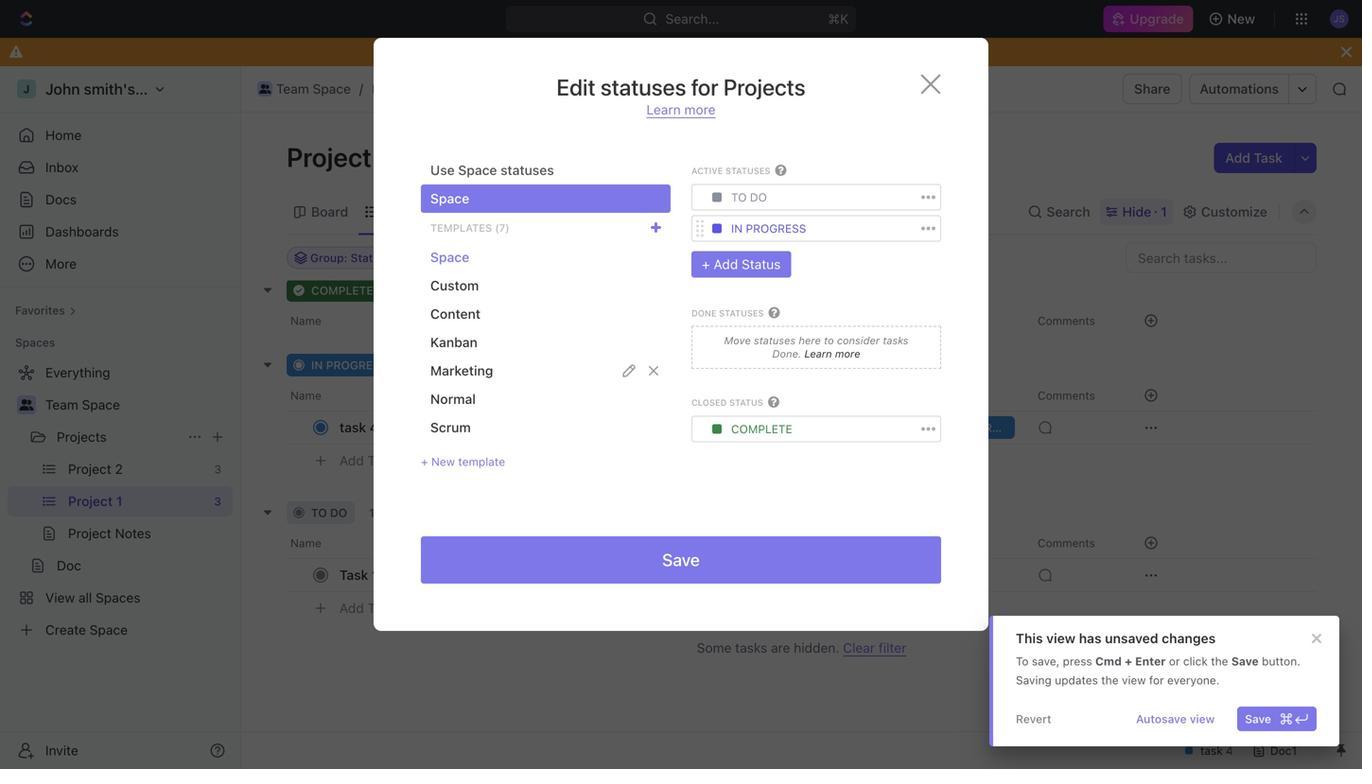 Task type: locate. For each thing, give the bounding box(es) containing it.
enter
[[1136, 655, 1166, 668]]

add task left the content
[[340, 305, 396, 321]]

add task button up the content
[[432, 279, 512, 302]]

0 vertical spatial +
[[702, 256, 710, 272]]

add task down kanban
[[467, 359, 517, 372]]

projects inside projects link
[[57, 429, 107, 445]]

1 vertical spatial team space link
[[45, 390, 229, 420]]

1 horizontal spatial save button
[[1238, 707, 1317, 732]]

this view has unsaved changes to save, press cmd + enter or click the save button. saving updates the view for everyone.
[[1016, 631, 1301, 687]]

progress
[[746, 222, 807, 235], [326, 359, 388, 372]]

2 vertical spatial to
[[311, 506, 327, 520]]

table
[[602, 204, 636, 220]]

1 horizontal spatial complete
[[732, 423, 793, 436]]

for
[[692, 74, 719, 100], [1150, 674, 1165, 687]]

team
[[276, 81, 309, 97], [45, 397, 78, 413]]

0 vertical spatial do
[[750, 191, 767, 204]]

more inside edit statuses for projects learn more
[[685, 102, 716, 117]]

user group image
[[19, 399, 34, 411]]

gantt link
[[529, 199, 567, 225]]

task down ‎task 1 on the left of page
[[368, 601, 396, 616]]

projects inside edit statuses for projects learn more
[[724, 74, 806, 100]]

+ add status
[[702, 256, 781, 272]]

to inside the move statuses here to consider tasks done.
[[824, 335, 834, 347]]

1 horizontal spatial do
[[750, 191, 767, 204]]

for down enter
[[1150, 674, 1165, 687]]

more down consider
[[835, 348, 861, 360]]

templates (7)
[[431, 222, 510, 234]]

1 horizontal spatial progress
[[746, 222, 807, 235]]

learn inside edit statuses for projects learn more
[[647, 102, 681, 117]]

+ for + add status
[[702, 256, 710, 272]]

0 vertical spatial new
[[1228, 11, 1256, 26]]

tree inside sidebar navigation
[[8, 358, 233, 645]]

complete down status
[[732, 423, 793, 436]]

add task up customize in the right of the page
[[1226, 150, 1283, 166]]

1 horizontal spatial view
[[1122, 674, 1147, 687]]

+ left template
[[421, 455, 428, 468]]

new inside button
[[1228, 11, 1256, 26]]

the
[[1212, 655, 1229, 668], [1102, 674, 1119, 687]]

0 horizontal spatial view
[[1047, 631, 1076, 646]]

learn
[[647, 102, 681, 117], [805, 348, 832, 360]]

new
[[1228, 11, 1256, 26], [431, 455, 455, 468]]

user group image
[[259, 84, 271, 94]]

1 vertical spatial learn more link
[[802, 348, 861, 360]]

0 vertical spatial in
[[732, 222, 743, 235]]

save,
[[1032, 655, 1060, 668]]

tree containing team space
[[8, 358, 233, 645]]

0 horizontal spatial for
[[692, 74, 719, 100]]

1 vertical spatial complete
[[732, 423, 793, 436]]

team space link left /
[[253, 78, 356, 100]]

task left the content
[[368, 305, 396, 321]]

do up ‎task
[[330, 506, 347, 520]]

learn more link
[[647, 102, 716, 118], [802, 348, 861, 360]]

0 vertical spatial the
[[1212, 655, 1229, 668]]

0 horizontal spatial learn more link
[[647, 102, 716, 118]]

1 horizontal spatial learn
[[805, 348, 832, 360]]

1 vertical spatial +
[[421, 455, 428, 468]]

1 horizontal spatial in progress
[[732, 222, 807, 235]]

space down use in the top of the page
[[431, 191, 470, 206]]

save inside edit statuses for projects dialog
[[663, 550, 700, 570]]

or
[[1170, 655, 1181, 668]]

task 4 link
[[335, 414, 614, 441]]

0 vertical spatial team space link
[[253, 78, 356, 100]]

view for this
[[1047, 631, 1076, 646]]

0 horizontal spatial in progress
[[311, 359, 388, 372]]

to do down active statuses
[[732, 191, 767, 204]]

0 vertical spatial for
[[692, 74, 719, 100]]

task
[[340, 420, 366, 435]]

1 horizontal spatial more
[[835, 348, 861, 360]]

1 vertical spatial more
[[835, 348, 861, 360]]

dropdown menu image
[[713, 224, 722, 233]]

1 vertical spatial save button
[[1238, 707, 1317, 732]]

1 right hide
[[1161, 204, 1168, 220]]

0 horizontal spatial +
[[421, 455, 428, 468]]

customize button
[[1177, 199, 1274, 225]]

team right user group image
[[276, 81, 309, 97]]

statuses right edit
[[601, 74, 687, 100]]

1 horizontal spatial projects
[[724, 74, 806, 100]]

add task down ‎task 1 on the left of page
[[340, 601, 396, 616]]

1 vertical spatial to do
[[311, 506, 347, 520]]

for inside this view has unsaved changes to save, press cmd + enter or click the save button. saving updates the view for everyone.
[[1150, 674, 1165, 687]]

the down "cmd"
[[1102, 674, 1119, 687]]

1 for hide 1
[[1161, 204, 1168, 220]]

in progress up assignees button
[[732, 222, 807, 235]]

assignees
[[750, 251, 806, 265]]

do
[[750, 191, 767, 204], [330, 506, 347, 520]]

inbox link
[[8, 152, 233, 183]]

statuses up move
[[719, 308, 764, 318]]

learn more link down 'here'
[[802, 348, 861, 360]]

1 horizontal spatial new
[[1228, 11, 1256, 26]]

1 vertical spatial progress
[[326, 359, 388, 372]]

to
[[732, 191, 747, 204], [824, 335, 834, 347], [311, 506, 327, 520]]

1 horizontal spatial to do
[[732, 191, 767, 204]]

revert button
[[1009, 707, 1060, 732]]

1 horizontal spatial team
[[276, 81, 309, 97]]

task for add task 'button' underneath ‎task 1 on the left of page
[[368, 601, 396, 616]]

edit statuses for projects learn more
[[557, 74, 806, 117]]

4
[[370, 420, 378, 435]]

tree
[[8, 358, 233, 645]]

learn more
[[802, 348, 861, 360]]

statuses
[[601, 74, 687, 100], [501, 162, 554, 178], [726, 166, 771, 176], [719, 308, 764, 318], [754, 335, 796, 347]]

sidebar navigation
[[0, 66, 241, 769]]

add task down 4
[[340, 453, 396, 469]]

+
[[702, 256, 710, 272], [421, 455, 428, 468], [1125, 655, 1133, 668]]

0 vertical spatial more
[[685, 102, 716, 117]]

0 horizontal spatial complete
[[311, 284, 373, 297]]

0 horizontal spatial more
[[685, 102, 716, 117]]

0 vertical spatial to do
[[732, 191, 767, 204]]

the right click
[[1212, 655, 1229, 668]]

2 horizontal spatial +
[[1125, 655, 1133, 668]]

more
[[685, 102, 716, 117], [835, 348, 861, 360]]

2 horizontal spatial view
[[1190, 713, 1215, 726]]

team right user group icon
[[45, 397, 78, 413]]

team space link
[[253, 78, 356, 100], [45, 390, 229, 420]]

0 vertical spatial save
[[663, 550, 700, 570]]

use
[[431, 162, 455, 178]]

search
[[1047, 204, 1091, 220]]

add task button left the content
[[331, 302, 403, 325]]

0 horizontal spatial team space link
[[45, 390, 229, 420]]

1 vertical spatial to
[[824, 335, 834, 347]]

task down 4
[[368, 453, 396, 469]]

1 vertical spatial new
[[431, 455, 455, 468]]

0 horizontal spatial new
[[431, 455, 455, 468]]

2 vertical spatial view
[[1190, 713, 1215, 726]]

1 vertical spatial in progress
[[311, 359, 388, 372]]

move statuses here to consider tasks done.
[[724, 335, 909, 360]]

0 vertical spatial in progress
[[732, 222, 807, 235]]

0 vertical spatial view
[[1047, 631, 1076, 646]]

1 horizontal spatial +
[[702, 256, 710, 272]]

+ up done
[[702, 256, 710, 272]]

+ right "cmd"
[[1125, 655, 1133, 668]]

done statuses
[[692, 308, 764, 318]]

progress up task 4
[[326, 359, 388, 372]]

1 vertical spatial view
[[1122, 674, 1147, 687]]

statuses for active
[[726, 166, 771, 176]]

learn more link up active
[[647, 102, 716, 118]]

done.
[[773, 348, 802, 360]]

projects
[[724, 74, 806, 100], [57, 429, 107, 445]]

share
[[1135, 81, 1171, 97]]

0 vertical spatial learn
[[647, 102, 681, 117]]

view down enter
[[1122, 674, 1147, 687]]

statuses up "done."
[[754, 335, 796, 347]]

statuses right active
[[726, 166, 771, 176]]

more up active
[[685, 102, 716, 117]]

inbox
[[45, 159, 79, 175]]

1 horizontal spatial team space link
[[253, 78, 356, 100]]

1 vertical spatial save
[[1232, 655, 1259, 668]]

space
[[313, 81, 351, 97], [458, 162, 497, 178], [431, 191, 470, 206], [431, 249, 470, 265], [82, 397, 120, 413]]

team inside tree
[[45, 397, 78, 413]]

complete inside edit statuses for projects dialog
[[732, 423, 793, 436]]

for down search...
[[692, 74, 719, 100]]

here
[[799, 335, 821, 347]]

0 horizontal spatial team
[[45, 397, 78, 413]]

1 horizontal spatial the
[[1212, 655, 1229, 668]]

add task for add task 'button' underneath ‎task 1 on the left of page
[[340, 601, 396, 616]]

statuses for move
[[754, 335, 796, 347]]

space up projects link
[[82, 397, 120, 413]]

home link
[[8, 120, 233, 150]]

to do inside edit statuses for projects dialog
[[732, 191, 767, 204]]

everyone.
[[1168, 674, 1220, 687]]

team space up projects link
[[45, 397, 120, 413]]

add task button
[[1215, 143, 1295, 173], [432, 279, 512, 302], [331, 302, 403, 325], [444, 354, 525, 377], [331, 450, 403, 472], [331, 597, 403, 620]]

2 horizontal spatial to
[[824, 335, 834, 347]]

revert
[[1016, 713, 1052, 726]]

active statuses
[[692, 166, 771, 176]]

+ new template
[[421, 455, 505, 468]]

statuses inside edit statuses for projects learn more
[[601, 74, 687, 100]]

0 horizontal spatial learn
[[647, 102, 681, 117]]

task for add task 'button' over customize in the right of the page
[[1255, 150, 1283, 166]]

1 vertical spatial in
[[311, 359, 323, 372]]

progress up assignees at the top
[[746, 222, 807, 235]]

closed
[[692, 398, 727, 408]]

1 vertical spatial projects
[[57, 429, 107, 445]]

spaces
[[15, 336, 55, 349]]

in progress
[[732, 222, 807, 235], [311, 359, 388, 372]]

0 horizontal spatial do
[[330, 506, 347, 520]]

1 right project on the left top
[[378, 141, 390, 173]]

0 horizontal spatial to
[[311, 506, 327, 520]]

+ inside this view has unsaved changes to save, press cmd + enter or click the save button. saving updates the view for everyone.
[[1125, 655, 1133, 668]]

0 horizontal spatial save button
[[421, 537, 942, 584]]

0 horizontal spatial projects
[[57, 429, 107, 445]]

add task button down kanban
[[444, 354, 525, 377]]

view up save, at the right of the page
[[1047, 631, 1076, 646]]

project 1
[[287, 141, 396, 173]]

status
[[730, 398, 764, 408]]

1 horizontal spatial for
[[1150, 674, 1165, 687]]

add task for add task 'button' left of the content
[[340, 305, 396, 321]]

1 horizontal spatial team space
[[276, 81, 351, 97]]

task up customize in the right of the page
[[1255, 150, 1283, 166]]

new button
[[1202, 4, 1267, 34]]

2 vertical spatial +
[[1125, 655, 1133, 668]]

team space link up projects link
[[45, 390, 229, 420]]

add task
[[1226, 150, 1283, 166], [454, 284, 504, 297], [340, 305, 396, 321], [467, 359, 517, 372], [340, 453, 396, 469], [340, 601, 396, 616]]

new down scrum
[[431, 455, 455, 468]]

new up automations
[[1228, 11, 1256, 26]]

1 vertical spatial do
[[330, 506, 347, 520]]

⌘k
[[828, 11, 849, 26]]

0 horizontal spatial the
[[1102, 674, 1119, 687]]

dashboards
[[45, 224, 119, 239]]

0 vertical spatial to
[[732, 191, 747, 204]]

0 horizontal spatial team space
[[45, 397, 120, 413]]

statuses inside the move statuses here to consider tasks done.
[[754, 335, 796, 347]]

1 vertical spatial team space
[[45, 397, 120, 413]]

1 for project 1
[[378, 141, 390, 173]]

team space left /
[[276, 81, 351, 97]]

team space
[[276, 81, 351, 97], [45, 397, 120, 413]]

1 right ‎task
[[372, 567, 378, 583]]

favorites
[[15, 304, 65, 317]]

edit
[[557, 74, 596, 100]]

has
[[1079, 631, 1102, 646]]

click
[[1184, 655, 1208, 668]]

view down everyone.
[[1190, 713, 1215, 726]]

add task for add task 'button' over customize in the right of the page
[[1226, 150, 1283, 166]]

add
[[1226, 150, 1251, 166], [714, 256, 738, 272], [454, 284, 476, 297], [340, 305, 364, 321], [467, 359, 489, 372], [340, 453, 364, 469], [340, 601, 364, 616]]

1 horizontal spatial in
[[732, 222, 743, 235]]

1 vertical spatial for
[[1150, 674, 1165, 687]]

0 vertical spatial progress
[[746, 222, 807, 235]]

view inside button
[[1190, 713, 1215, 726]]

0 vertical spatial save button
[[421, 537, 942, 584]]

projects link
[[57, 422, 180, 452]]

1 horizontal spatial learn more link
[[802, 348, 861, 360]]

add task button up customize in the right of the page
[[1215, 143, 1295, 173]]

autosave
[[1137, 713, 1187, 726]]

0 vertical spatial team
[[276, 81, 309, 97]]

1 vertical spatial learn
[[805, 348, 832, 360]]

clear filter
[[843, 640, 907, 656]]

0 vertical spatial team space
[[276, 81, 351, 97]]

complete down board
[[311, 284, 373, 297]]

0 vertical spatial projects
[[724, 74, 806, 100]]

in progress up task
[[311, 359, 388, 372]]

1 vertical spatial team
[[45, 397, 78, 413]]

new inside edit statuses for projects dialog
[[431, 455, 455, 468]]

do down active statuses
[[750, 191, 767, 204]]

to do up ‎task
[[311, 506, 347, 520]]

dashboards link
[[8, 217, 233, 247]]



Task type: describe. For each thing, give the bounding box(es) containing it.
‎task
[[340, 567, 369, 583]]

done
[[692, 308, 717, 318]]

0 horizontal spatial to do
[[311, 506, 347, 520]]

do inside edit statuses for projects dialog
[[750, 191, 767, 204]]

in progress inside edit statuses for projects dialog
[[732, 222, 807, 235]]

statuses for done
[[719, 308, 764, 318]]

clear
[[843, 640, 875, 656]]

upgrade link
[[1104, 6, 1194, 32]]

closed status
[[692, 398, 764, 408]]

consider
[[837, 335, 880, 347]]

favorites button
[[8, 299, 84, 322]]

updates
[[1055, 674, 1099, 687]]

unsaved
[[1106, 631, 1159, 646]]

in inside edit statuses for projects dialog
[[732, 222, 743, 235]]

space right use in the top of the page
[[458, 162, 497, 178]]

custom
[[431, 278, 479, 293]]

hide
[[1123, 204, 1152, 220]]

clear filter link
[[843, 640, 907, 657]]

hide 1
[[1123, 204, 1168, 220]]

automations
[[1200, 81, 1280, 97]]

project
[[287, 141, 372, 173]]

0 vertical spatial complete
[[311, 284, 373, 297]]

1 vertical spatial the
[[1102, 674, 1119, 687]]

(7)
[[495, 222, 510, 234]]

1 for ‎task 1
[[372, 567, 378, 583]]

for inside edit statuses for projects learn more
[[692, 74, 719, 100]]

dropdown menu image
[[713, 192, 722, 202]]

team space link inside tree
[[45, 390, 229, 420]]

home
[[45, 127, 82, 143]]

calendar link
[[437, 199, 497, 225]]

search button
[[1023, 199, 1097, 225]]

add task for add task 'button' underneath 4
[[340, 453, 396, 469]]

save button inside edit statuses for projects dialog
[[421, 537, 942, 584]]

space left /
[[313, 81, 351, 97]]

task right custom
[[479, 284, 504, 297]]

move
[[724, 335, 751, 347]]

this
[[1016, 631, 1044, 646]]

scrum
[[431, 420, 471, 435]]

board
[[311, 204, 348, 220]]

Search tasks... text field
[[1127, 244, 1316, 272]]

view for autosave
[[1190, 713, 1215, 726]]

add inside edit statuses for projects dialog
[[714, 256, 738, 272]]

templates
[[431, 222, 492, 234]]

use space statuses
[[431, 162, 554, 178]]

search...
[[666, 11, 720, 26]]

0 horizontal spatial in
[[311, 359, 323, 372]]

+ for + new template
[[421, 455, 428, 468]]

task for add task 'button' underneath 4
[[368, 453, 396, 469]]

kanban
[[431, 335, 478, 350]]

customize
[[1202, 204, 1268, 220]]

active
[[692, 166, 723, 176]]

normal
[[431, 391, 476, 407]]

task 4
[[340, 420, 378, 435]]

statuses for edit
[[601, 74, 687, 100]]

add task up the content
[[454, 284, 504, 297]]

statuses up gantt link
[[501, 162, 554, 178]]

invite
[[45, 743, 78, 759]]

upgrade
[[1130, 11, 1185, 26]]

edit statuses for projects dialog
[[374, 38, 989, 631]]

space inside sidebar navigation
[[82, 397, 120, 413]]

status
[[742, 256, 781, 272]]

progress inside edit statuses for projects dialog
[[746, 222, 807, 235]]

saving
[[1016, 674, 1052, 687]]

team space inside tree
[[45, 397, 120, 413]]

cmd
[[1096, 655, 1122, 668]]

board link
[[308, 199, 348, 225]]

calendar
[[441, 204, 497, 220]]

1 horizontal spatial to
[[732, 191, 747, 204]]

content
[[431, 306, 481, 322]]

share button
[[1123, 74, 1182, 104]]

save inside this view has unsaved changes to save, press cmd + enter or click the save button. saving updates the view for everyone.
[[1232, 655, 1259, 668]]

‎task 1 link
[[335, 562, 614, 589]]

docs link
[[8, 185, 233, 215]]

marketing
[[431, 363, 493, 379]]

0 horizontal spatial progress
[[326, 359, 388, 372]]

0 vertical spatial learn more link
[[647, 102, 716, 118]]

to
[[1016, 655, 1029, 668]]

button.
[[1263, 655, 1301, 668]]

automations button
[[1191, 75, 1289, 103]]

1 up ‎task 1 on the left of page
[[369, 506, 375, 520]]

table link
[[599, 199, 636, 225]]

changes
[[1162, 631, 1216, 646]]

task for add task 'button' left of the content
[[368, 305, 396, 321]]

autosave view
[[1137, 713, 1215, 726]]

tasks
[[883, 335, 909, 347]]

add task button down 4
[[331, 450, 403, 472]]

add task button down ‎task 1 on the left of page
[[331, 597, 403, 620]]

space up custom
[[431, 249, 470, 265]]

docs
[[45, 192, 77, 207]]

gantt
[[533, 204, 567, 220]]

2 vertical spatial save
[[1246, 713, 1272, 726]]

assignees button
[[726, 247, 814, 269]]

filter
[[879, 640, 907, 656]]

press
[[1063, 655, 1093, 668]]

‎task 1
[[340, 567, 378, 583]]

task up task 4 link
[[492, 359, 517, 372]]

/
[[359, 81, 363, 97]]



Task type: vqa. For each thing, say whether or not it's contained in the screenshot.
bottom in progress
yes



